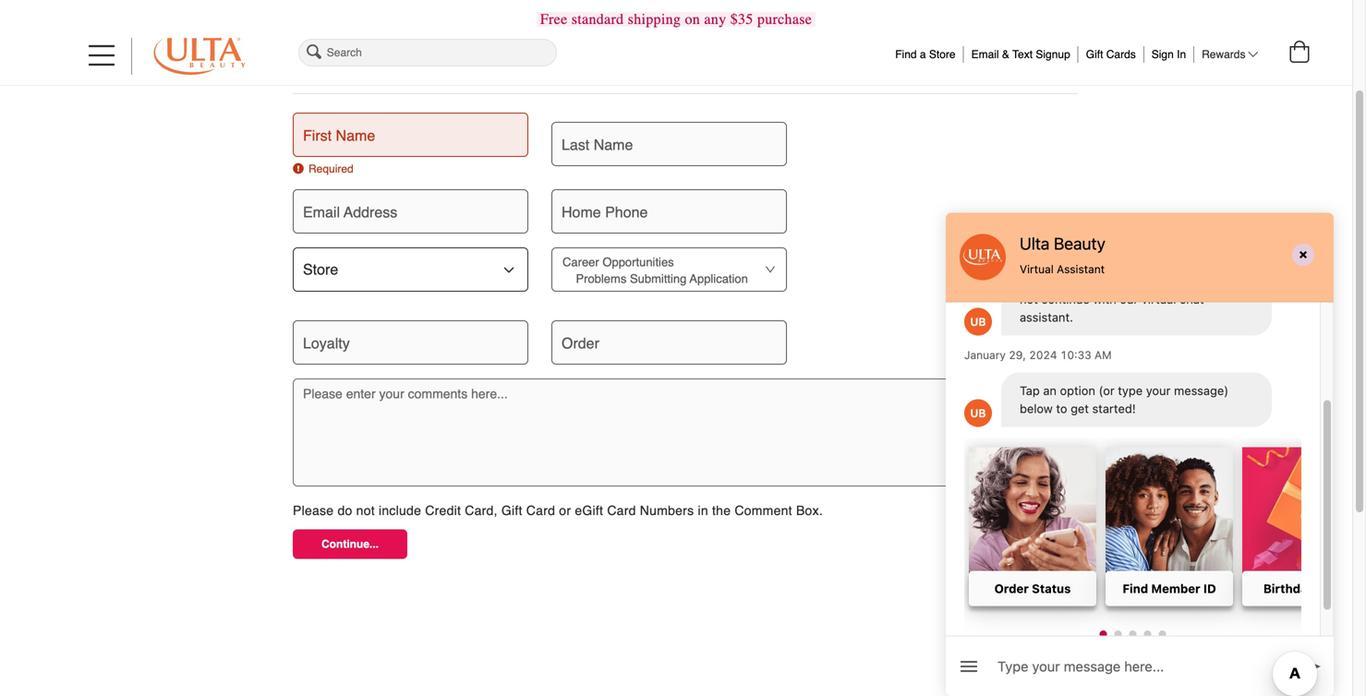 Task type: locate. For each thing, give the bounding box(es) containing it.
1 vertical spatial order
[[995, 582, 1029, 596]]

0 vertical spatial not
[[1111, 274, 1129, 288]]

menu
[[958, 656, 980, 678]]

0 vertical spatial gift
[[1086, 48, 1103, 61]]

0 horizontal spatial name
[[336, 127, 375, 144]]

1 vertical spatial our
[[1120, 292, 1138, 306]]

store
[[929, 48, 956, 61]]

egift
[[575, 503, 603, 518]]

0 horizontal spatial email
[[303, 204, 340, 221]]

name for last name
[[594, 136, 633, 153]]

find member id button
[[1106, 448, 1233, 606]]

loyalty
[[303, 335, 350, 352]]

chat
[[1126, 238, 1151, 252], [1180, 292, 1204, 306]]

our right 'with'
[[1120, 292, 1138, 306]]

signup
[[1036, 48, 1070, 61]]

None search field
[[295, 36, 560, 69]]

address
[[344, 204, 397, 221]]

first name
[[303, 127, 375, 144]]

1 horizontal spatial virtual
[[1167, 184, 1203, 198]]

career
[[563, 255, 599, 269]]

0 vertical spatial ub
[[970, 315, 986, 328]]

email
[[971, 48, 999, 61], [303, 204, 340, 221]]

name
[[336, 127, 375, 144], [594, 136, 633, 153]]

your
[[1146, 384, 1171, 398]]

1 horizontal spatial name
[[594, 136, 633, 153]]

opportunities
[[603, 255, 674, 269]]

ub up january
[[970, 315, 986, 328]]

do right please
[[1224, 274, 1238, 288]]

order left 'status'
[[995, 582, 1029, 596]]

not
[[1111, 274, 1129, 288], [1020, 292, 1038, 306], [356, 503, 375, 518]]

0 horizontal spatial chat
[[1126, 238, 1151, 252]]

1 vertical spatial ub
[[970, 407, 986, 420]]

last
[[562, 136, 590, 153]]

submitting
[[630, 272, 687, 286]]

10:33
[[1060, 349, 1092, 362]]

application
[[690, 272, 748, 286]]

name for first name
[[336, 127, 375, 144]]

2 ub from the top
[[970, 407, 986, 420]]

with
[[1093, 292, 1117, 306]]

0 vertical spatial virtual
[[1167, 184, 1203, 198]]

type
[[1118, 384, 1143, 398]]

free
[[540, 11, 568, 28]]

0 horizontal spatial our
[[1120, 292, 1138, 306]]

0 horizontal spatial ulta
[[1020, 234, 1050, 254]]

career opportunities problems submitting application
[[563, 255, 748, 286]]

ulta inside "ulta beauty virtual assistant"
[[1020, 234, 1050, 254]]

1 horizontal spatial gift
[[1086, 48, 1103, 61]]

1 vertical spatial find
[[1123, 582, 1148, 596]]

0 horizontal spatial order
[[562, 335, 599, 352]]

in
[[1177, 48, 1186, 61]]

tap an option (or type your message) below to get started!
[[1020, 384, 1229, 416]]

0 vertical spatial order
[[562, 335, 599, 352]]

Home Phone text field
[[562, 194, 775, 220]]

do right "please"
[[338, 503, 352, 518]]

virtual down we
[[1020, 263, 1054, 276]]

to
[[1075, 184, 1086, 198], [1056, 402, 1067, 416]]

1 horizontal spatial email
[[971, 48, 999, 61]]

1 card from the left
[[526, 503, 555, 518]]

1 vertical spatial ulta
[[1020, 234, 1050, 254]]

please
[[1184, 274, 1221, 288]]

0 vertical spatial chat
[[1126, 238, 1151, 252]]

chat window close image
[[1292, 244, 1315, 266]]

0 vertical spatial find
[[895, 48, 917, 61]]

any
[[704, 11, 726, 28]]

find inside button
[[1123, 582, 1148, 596]]

find
[[895, 48, 917, 61], [1123, 582, 1148, 596]]

per
[[1140, 256, 1158, 270]]

not left include on the bottom
[[356, 503, 375, 518]]

home phone
[[562, 204, 648, 221]]

find left member
[[1123, 582, 1148, 596]]

ub left below
[[970, 407, 986, 420]]

log containing welcome to ulta beauty's virtual assistant.
[[946, 173, 1366, 653]]

Last Name text field
[[562, 127, 775, 153]]

contact us
[[293, 62, 384, 84]]

for
[[1154, 238, 1170, 252]]

january
[[964, 349, 1006, 362]]

1 horizontal spatial to
[[1075, 184, 1086, 198]]

0 horizontal spatial find
[[895, 48, 917, 61]]

1 vertical spatial gift
[[501, 503, 523, 518]]

do
[[1093, 274, 1108, 288], [1224, 274, 1238, 288], [338, 503, 352, 518]]

order down problems
[[562, 335, 599, 352]]

to right 'welcome'
[[1075, 184, 1086, 198]]

to left get
[[1056, 402, 1067, 416]]

this
[[1102, 238, 1123, 252]]

1 horizontal spatial ulta
[[1089, 184, 1112, 198]]

ulta beauty virtual assistant
[[1020, 234, 1106, 276]]

gift cards
[[1086, 48, 1136, 61]]

ulta beauty logo image
[[153, 38, 246, 75], [154, 38, 245, 75]]

1 vertical spatial email
[[303, 204, 340, 221]]

ulta beauty logo image
[[960, 234, 1006, 280]]

virtual right beauty's
[[1167, 184, 1203, 198]]

the
[[712, 503, 731, 518]]

email down the required
[[303, 204, 340, 221]]

(or
[[1099, 384, 1115, 398]]

a
[[920, 48, 926, 61]]

close icon button
[[1287, 243, 1320, 272]]

get
[[1071, 402, 1089, 416]]

find left a at the right of page
[[895, 48, 917, 61]]

you
[[1070, 274, 1090, 288]]

last name
[[562, 136, 633, 153]]

gift left cards
[[1086, 48, 1103, 61]]

order for order status
[[995, 582, 1029, 596]]

0 vertical spatial ulta
[[1089, 184, 1112, 198]]

1 horizontal spatial find
[[1123, 582, 1148, 596]]

to inside tap an option (or type your message) below to get started!
[[1056, 402, 1067, 416]]

name right "last" on the left top of page
[[594, 136, 633, 153]]

1 horizontal spatial card
[[607, 503, 636, 518]]

email left &
[[971, 48, 999, 61]]

1 horizontal spatial not
[[1020, 292, 1038, 306]]

None field
[[295, 36, 560, 69]]

order status image
[[969, 448, 1097, 575]]

not down policy.
[[1020, 292, 1038, 306]]

1 ub from the top
[[970, 315, 986, 328]]

1 vertical spatial virtual
[[1020, 263, 1054, 276]]

not down purposes,
[[1111, 274, 1129, 288]]

purchase
[[757, 11, 812, 28]]

0 horizontal spatial card
[[526, 503, 555, 518]]

chat up per at the top right of page
[[1126, 238, 1151, 252]]

beauty
[[1054, 234, 1106, 254]]

order inside "button"
[[995, 582, 1029, 596]]

1 horizontal spatial order
[[995, 582, 1029, 596]]

beauty's
[[1115, 184, 1164, 198]]

1 horizontal spatial do
[[1093, 274, 1108, 288]]

to inside the "welcome to ulta beauty's virtual assistant."
[[1075, 184, 1086, 198]]

card right egift
[[607, 503, 636, 518]]

assurance
[[1020, 256, 1077, 270]]

ub
[[970, 315, 986, 328], [970, 407, 986, 420]]

log
[[946, 173, 1366, 653]]

0 horizontal spatial to
[[1056, 402, 1067, 416]]

1 vertical spatial to
[[1056, 402, 1067, 416]]

First Name text field
[[303, 117, 516, 143]]

1 vertical spatial not
[[1020, 292, 1038, 306]]

cart - 0 items - shows more content image
[[1290, 41, 1310, 63]]

card left or at the bottom
[[526, 503, 555, 518]]

box.
[[796, 503, 823, 518]]

below
[[1020, 402, 1053, 416]]

do up 'with'
[[1093, 274, 1108, 288]]

virtual
[[1167, 184, 1203, 198], [1020, 263, 1054, 276]]

2 vertical spatial not
[[356, 503, 375, 518]]

problems
[[576, 272, 627, 286]]

gift right card,
[[501, 503, 523, 518]]

ulta up assurance
[[1020, 234, 1050, 254]]

phone
[[605, 204, 648, 221]]

option
[[1060, 384, 1095, 398]]

assistant.
[[1020, 202, 1075, 216]]

Loyalty text field
[[303, 325, 516, 351]]

consent,
[[1132, 274, 1181, 288]]

sign in
[[1152, 48, 1186, 61]]

chat down please
[[1180, 292, 1204, 306]]

exclamation circle image
[[293, 163, 304, 174]]

on
[[685, 11, 700, 28]]

1 horizontal spatial our
[[1161, 256, 1180, 270]]

0 vertical spatial to
[[1075, 184, 1086, 198]]

our down for
[[1161, 256, 1180, 270]]

order
[[562, 335, 599, 352], [995, 582, 1029, 596]]

name right first
[[336, 127, 375, 144]]

ulta left beauty's
[[1089, 184, 1112, 198]]

0 vertical spatial email
[[971, 48, 999, 61]]

our
[[1161, 256, 1180, 270], [1120, 292, 1138, 306]]

1 horizontal spatial chat
[[1180, 292, 1204, 306]]

0 horizontal spatial virtual
[[1020, 263, 1054, 276]]

am
[[1095, 349, 1112, 362]]

policy.
[[1020, 274, 1056, 288]]

&
[[1002, 48, 1010, 61]]

or
[[559, 503, 571, 518]]



Task type: describe. For each thing, give the bounding box(es) containing it.
please
[[293, 503, 334, 518]]

privacy
[[1183, 256, 1224, 270]]

cards
[[1106, 48, 1136, 61]]

email for email address
[[303, 204, 340, 221]]

in
[[698, 503, 708, 518]]

gift cards link
[[1086, 43, 1136, 61]]

send
[[1300, 656, 1322, 678]]

comment
[[735, 503, 792, 518]]

continue... button
[[293, 530, 407, 559]]

credit
[[425, 503, 461, 518]]

Type your message here... text field
[[987, 646, 1292, 687]]

1 vertical spatial chat
[[1180, 292, 1204, 306]]

text
[[1013, 48, 1033, 61]]

shipping
[[628, 11, 681, 28]]

rewards
[[1202, 48, 1246, 61]]

ulta inside the "welcome to ulta beauty's virtual assistant."
[[1089, 184, 1112, 198]]

email for email & text signup
[[971, 48, 999, 61]]

january 29, 2024 10:33 am
[[964, 349, 1112, 362]]

ub for welcome to ulta beauty's virtual assistant.
[[970, 315, 986, 328]]

email address
[[303, 204, 397, 221]]

quality
[[1173, 238, 1210, 252]]

sign in link
[[1152, 43, 1186, 61]]

free standard shipping on any $35 purchase
[[540, 11, 812, 28]]

virtual
[[1142, 292, 1176, 306]]

0 horizontal spatial do
[[338, 503, 352, 518]]

continue
[[1041, 292, 1090, 306]]

find a store link
[[895, 43, 956, 61]]

virtual inside "ulta beauty virtual assistant"
[[1020, 263, 1054, 276]]

virtual inside the "welcome to ulta beauty's virtual assistant."
[[1167, 184, 1203, 198]]

order for order
[[562, 335, 599, 352]]

card,
[[465, 503, 498, 518]]

numbers
[[640, 503, 694, 518]]

0 horizontal spatial gift
[[501, 503, 523, 518]]

email & text signup
[[971, 48, 1070, 61]]

member
[[1151, 582, 1201, 596]]

find member id
[[1123, 582, 1216, 596]]

contact
[[293, 62, 357, 84]]

we may retain this chat for quality assurance purposes, per our privacy policy.  if you do not consent, please do not continue with our virtual chat assistant.
[[1020, 238, 1238, 324]]

assistant
[[1057, 263, 1105, 276]]

menu button
[[951, 648, 987, 685]]

0 horizontal spatial not
[[356, 503, 375, 518]]

welcome to ulta beauty's virtual assistant.
[[1020, 184, 1203, 216]]

Email Address email field
[[303, 194, 516, 220]]

icon: down element
[[765, 264, 776, 277]]

continue...
[[321, 538, 379, 551]]

started!
[[1092, 402, 1136, 416]]

we
[[1020, 238, 1038, 252]]

chat region
[[946, 173, 1366, 697]]

2 horizontal spatial not
[[1111, 274, 1129, 288]]

$35
[[730, 11, 753, 28]]

Order text field
[[562, 325, 775, 351]]

standard
[[572, 11, 624, 28]]

purposes,
[[1080, 256, 1136, 270]]

icon: down image
[[765, 264, 776, 275]]

ub for tap an option (or type your message) below to get started!
[[970, 407, 986, 420]]

may
[[1041, 238, 1064, 252]]

welcome
[[1020, 184, 1071, 198]]

send button
[[1292, 648, 1329, 685]]

birthday offer image
[[1242, 448, 1366, 575]]

assistant.
[[1020, 310, 1073, 324]]

an
[[1043, 384, 1057, 398]]

find member id image
[[1106, 448, 1233, 575]]

order status
[[995, 582, 1071, 596]]

email & text signup link
[[971, 43, 1070, 61]]

rewards button
[[1202, 46, 1258, 63]]

home
[[562, 204, 601, 221]]

29,
[[1009, 349, 1026, 362]]

find a store
[[895, 48, 956, 61]]

if
[[1059, 274, 1066, 288]]

id
[[1204, 582, 1216, 596]]

Please enter your comments here... text field
[[293, 379, 1039, 487]]

2 card from the left
[[607, 503, 636, 518]]

include
[[379, 503, 421, 518]]

Career Opportunities Problems Submitting Application field
[[551, 248, 787, 292]]

carousel region
[[964, 438, 1366, 653]]

us
[[362, 62, 384, 84]]

chevron down image
[[1248, 48, 1258, 60]]

2024
[[1029, 349, 1057, 362]]

first
[[303, 127, 332, 144]]

retain
[[1067, 238, 1099, 252]]

2 horizontal spatial do
[[1224, 274, 1238, 288]]

required
[[309, 163, 354, 176]]

status
[[1032, 582, 1071, 596]]

find for find member id
[[1123, 582, 1148, 596]]

order status button
[[969, 448, 1097, 606]]

find for find a store
[[895, 48, 917, 61]]

Search search field
[[298, 39, 557, 67]]

0 vertical spatial our
[[1161, 256, 1180, 270]]



Task type: vqa. For each thing, say whether or not it's contained in the screenshot.
Tap an option (or type your message) below to get started!
yes



